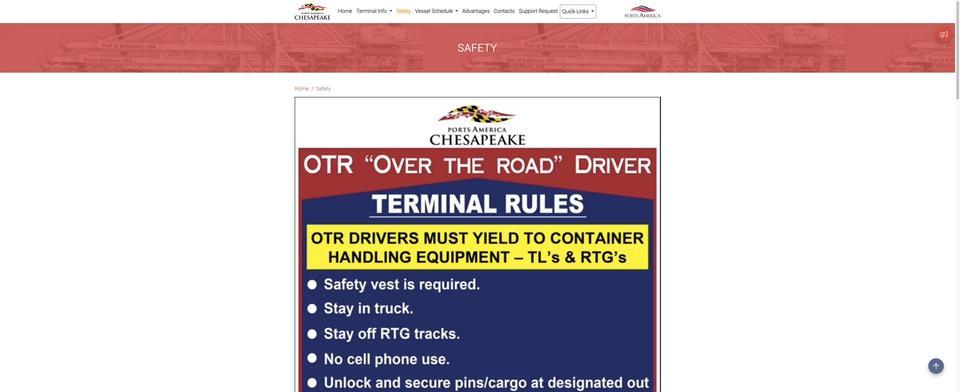 Task type: describe. For each thing, give the bounding box(es) containing it.
go to top image
[[929, 359, 945, 374]]

terminal info link
[[355, 5, 395, 18]]

home for top home link
[[338, 8, 352, 14]]

links
[[577, 8, 589, 15]]

0 vertical spatial safety
[[397, 8, 411, 14]]

vessel schedule link
[[413, 5, 461, 18]]

0 horizontal spatial safety
[[316, 86, 331, 92]]

advantages
[[463, 8, 490, 14]]

quick links
[[563, 8, 590, 15]]

terminal info
[[357, 8, 388, 14]]

0 horizontal spatial home link
[[295, 85, 309, 93]]

advantages link
[[461, 5, 492, 18]]

contacts
[[494, 8, 515, 14]]

2 horizontal spatial safety
[[458, 42, 498, 54]]

safety link
[[395, 5, 413, 18]]

contacts link
[[492, 5, 517, 18]]

home for left home link
[[295, 86, 309, 92]]

vessel schedule
[[416, 8, 454, 14]]



Task type: vqa. For each thing, say whether or not it's contained in the screenshot.
the –
no



Task type: locate. For each thing, give the bounding box(es) containing it.
safety
[[397, 8, 411, 14], [458, 42, 498, 54], [316, 86, 331, 92]]

1 horizontal spatial safety
[[397, 8, 411, 14]]

0 horizontal spatial home
[[295, 86, 309, 92]]

terminal
[[357, 8, 377, 14]]

support request
[[519, 8, 558, 14]]

1 horizontal spatial home link
[[336, 5, 355, 18]]

0 vertical spatial home
[[338, 8, 352, 14]]

quick
[[563, 8, 576, 15]]

otr driver terminal rules image
[[295, 97, 661, 392]]

request
[[539, 8, 558, 14]]

home
[[338, 8, 352, 14], [295, 86, 309, 92]]

quick links link
[[560, 5, 597, 19]]

vessel
[[416, 8, 431, 14]]

info
[[378, 8, 387, 14]]

1 horizontal spatial home
[[338, 8, 352, 14]]

0 vertical spatial home link
[[336, 5, 355, 18]]

1 vertical spatial home link
[[295, 85, 309, 93]]

support
[[519, 8, 538, 14]]

home link
[[336, 5, 355, 18], [295, 85, 309, 93]]

schedule
[[432, 8, 453, 14]]

1 vertical spatial home
[[295, 86, 309, 92]]

1 vertical spatial safety
[[458, 42, 498, 54]]

2 vertical spatial safety
[[316, 86, 331, 92]]

support request link
[[517, 5, 560, 18]]



